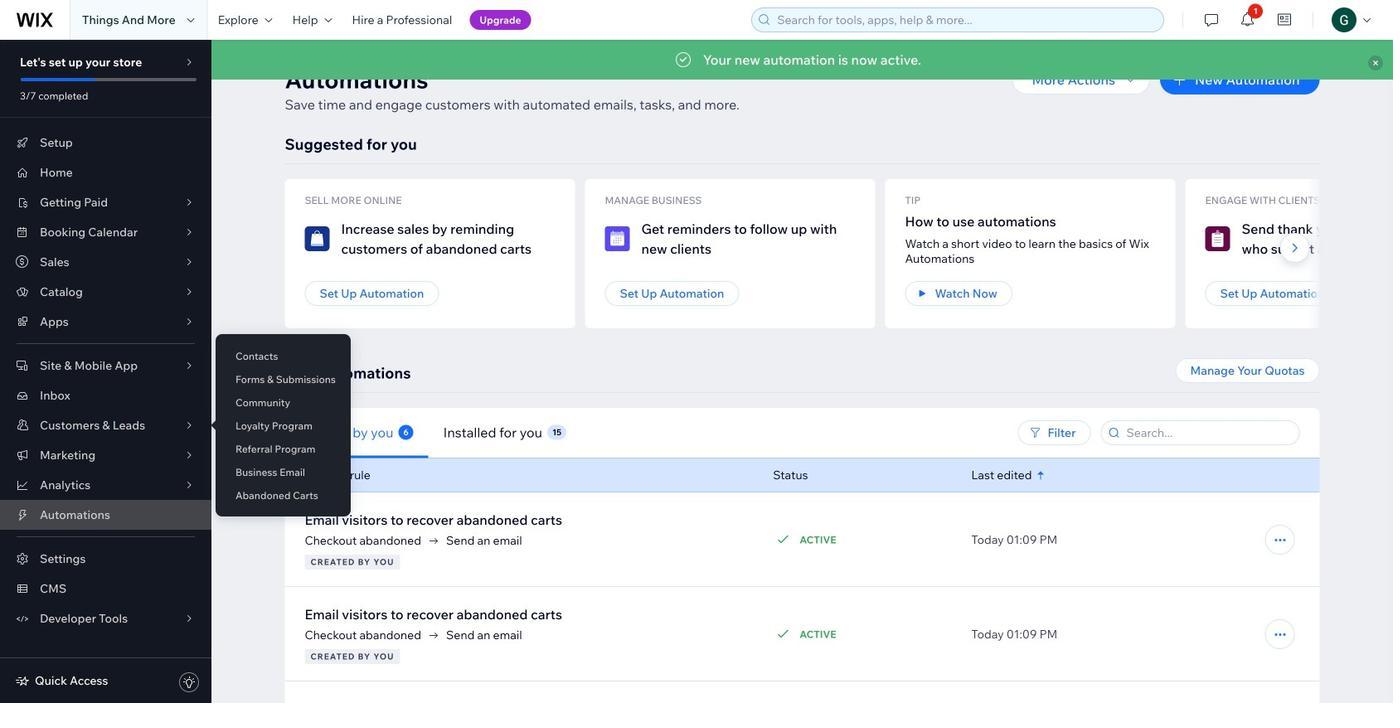Task type: vqa. For each thing, say whether or not it's contained in the screenshot.
Reviews & Testimonials link
no



Task type: locate. For each thing, give the bounding box(es) containing it.
Search for tools, apps, help & more... field
[[772, 8, 1159, 32]]

list
[[285, 179, 1393, 328]]

alert
[[211, 40, 1393, 80]]

0 horizontal spatial category image
[[305, 226, 330, 251]]

2 category image from the left
[[605, 226, 630, 251]]

tab list
[[285, 408, 811, 458]]

category image
[[305, 226, 330, 251], [605, 226, 630, 251]]

category image
[[1205, 226, 1230, 251]]

sidebar element
[[0, 40, 211, 703]]

1 horizontal spatial category image
[[605, 226, 630, 251]]

1 category image from the left
[[305, 226, 330, 251]]



Task type: describe. For each thing, give the bounding box(es) containing it.
Search... field
[[1122, 421, 1294, 445]]



